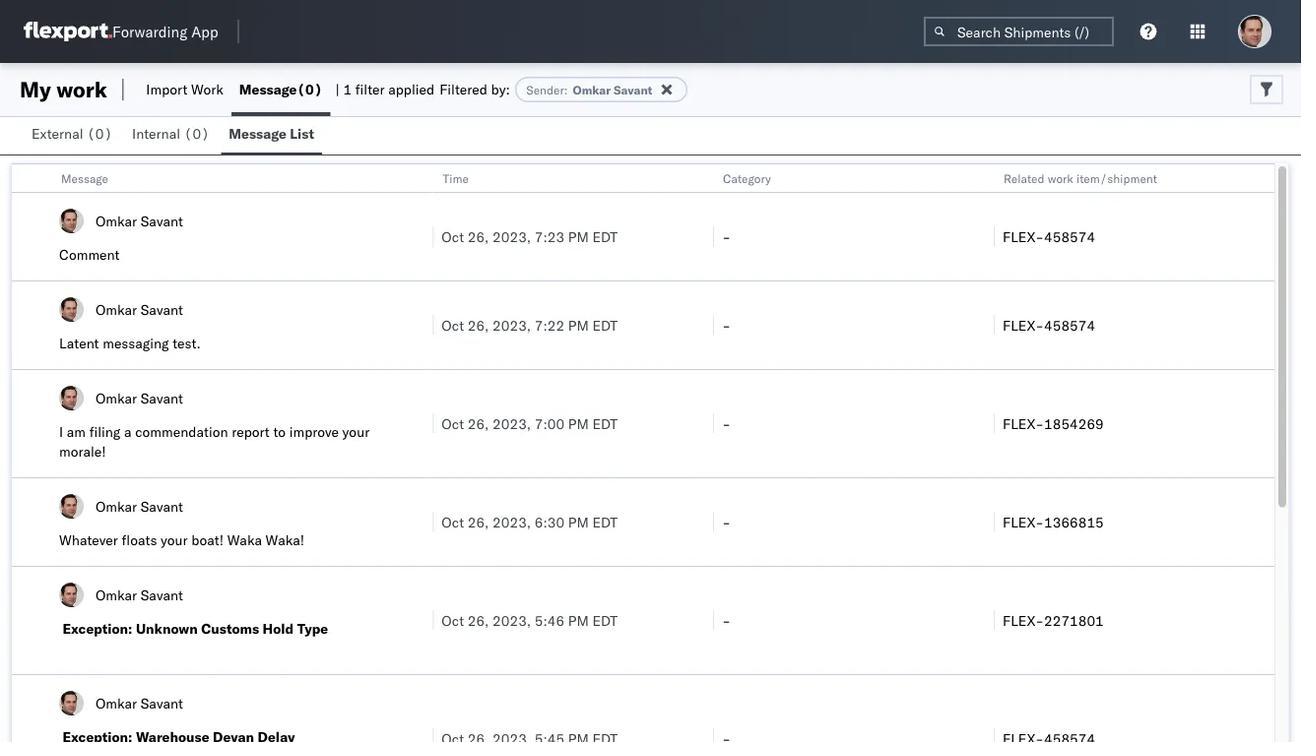 Task type: locate. For each thing, give the bounding box(es) containing it.
waka!
[[266, 532, 305, 549]]

(0) right external
[[87, 125, 112, 142]]

oct 26, 2023, 7:23 pm edt
[[442, 228, 618, 245]]

savant up unknown
[[141, 587, 183, 604]]

edt for oct 26, 2023, 7:22 pm edt
[[592, 317, 618, 334]]

edt right '7:23'
[[592, 228, 618, 245]]

oct left 5:46
[[442, 612, 464, 629]]

4 flex- from the top
[[1003, 514, 1044, 531]]

1 edt from the top
[[592, 228, 618, 245]]

flexport. image
[[24, 22, 112, 41]]

pm right 6:30
[[568, 514, 589, 531]]

1 vertical spatial 458574
[[1044, 317, 1095, 334]]

26, left 5:46
[[468, 612, 489, 629]]

work
[[191, 81, 223, 98]]

5:46
[[535, 612, 565, 629]]

2 2023, from the top
[[493, 317, 531, 334]]

omkar up comment
[[96, 212, 137, 229]]

message
[[239, 81, 297, 98], [229, 125, 287, 142], [61, 171, 108, 186]]

omkar for i
[[96, 390, 137, 407]]

26, for oct 26, 2023, 7:23 pm edt
[[468, 228, 489, 245]]

related
[[1004, 171, 1045, 186]]

2023, left 5:46
[[493, 612, 531, 629]]

1 omkar savant from the top
[[96, 212, 183, 229]]

3 - from the top
[[722, 415, 731, 432]]

savant for comment
[[141, 212, 183, 229]]

458574 for oct 26, 2023, 7:23 pm edt
[[1044, 228, 1095, 245]]

2 pm from the top
[[568, 317, 589, 334]]

1 26, from the top
[[468, 228, 489, 245]]

edt right 6:30
[[592, 514, 618, 531]]

omkar savant up a
[[96, 390, 183, 407]]

1 vertical spatial flex- 458574
[[1003, 317, 1095, 334]]

omkar savant up unknown
[[96, 587, 183, 604]]

26, left 7:00
[[468, 415, 489, 432]]

oct left 7:22
[[442, 317, 464, 334]]

5 pm from the top
[[568, 612, 589, 629]]

latent messaging test.
[[59, 335, 201, 352]]

3 pm from the top
[[568, 415, 589, 432]]

2023, left '7:23'
[[493, 228, 531, 245]]

savant up whatever floats your boat! waka waka!
[[141, 498, 183, 515]]

26, down time
[[468, 228, 489, 245]]

1 flex- from the top
[[1003, 228, 1044, 245]]

savant inside button
[[141, 695, 183, 712]]

3 2023, from the top
[[493, 415, 531, 432]]

external (0) button
[[24, 116, 124, 155]]

- for oct 26, 2023, 7:22 pm edt
[[722, 317, 731, 334]]

your left boat!
[[161, 532, 188, 549]]

4 - from the top
[[722, 514, 731, 531]]

1366815
[[1044, 514, 1104, 531]]

2 edt from the top
[[592, 317, 618, 334]]

messaging
[[103, 335, 169, 352]]

message list
[[229, 125, 314, 142]]

boat!
[[191, 532, 224, 549]]

message left list
[[229, 125, 287, 142]]

4 pm from the top
[[568, 514, 589, 531]]

message down external (0) button
[[61, 171, 108, 186]]

omkar up exception:
[[96, 587, 137, 604]]

1 horizontal spatial your
[[342, 424, 370, 441]]

0 vertical spatial your
[[342, 424, 370, 441]]

filtered
[[439, 81, 487, 98]]

-
[[722, 228, 731, 245], [722, 317, 731, 334], [722, 415, 731, 432], [722, 514, 731, 531], [722, 612, 731, 629]]

sender
[[526, 82, 564, 97]]

work for related
[[1048, 171, 1074, 186]]

0 vertical spatial 458574
[[1044, 228, 1095, 245]]

(0) left |
[[297, 81, 323, 98]]

7:22
[[535, 317, 565, 334]]

flex- 458574
[[1003, 228, 1095, 245], [1003, 317, 1095, 334]]

commendation
[[135, 424, 228, 441]]

flex- 1366815
[[1003, 514, 1104, 531]]

import work button
[[138, 63, 231, 116]]

3 resize handle column header from the left
[[970, 164, 994, 743]]

oct left 7:00
[[442, 415, 464, 432]]

1 458574 from the top
[[1044, 228, 1095, 245]]

work right related
[[1048, 171, 1074, 186]]

omkar savant button
[[12, 676, 1275, 743]]

savant up test.
[[141, 301, 183, 318]]

internal (0) button
[[124, 116, 221, 155]]

your right improve on the left bottom of page
[[342, 424, 370, 441]]

2 flex- from the top
[[1003, 317, 1044, 334]]

1 oct from the top
[[442, 228, 464, 245]]

edt right 7:22
[[592, 317, 618, 334]]

flex-
[[1003, 228, 1044, 245], [1003, 317, 1044, 334], [1003, 415, 1044, 432], [1003, 514, 1044, 531], [1003, 612, 1044, 629]]

time
[[443, 171, 469, 186]]

1 vertical spatial your
[[161, 532, 188, 549]]

2023, left 7:00
[[493, 415, 531, 432]]

savant
[[614, 82, 652, 97], [141, 212, 183, 229], [141, 301, 183, 318], [141, 390, 183, 407], [141, 498, 183, 515], [141, 587, 183, 604], [141, 695, 183, 712]]

oct 26, 2023, 7:22 pm edt
[[442, 317, 618, 334]]

by:
[[491, 81, 510, 98]]

message up the message list on the top of page
[[239, 81, 297, 98]]

item/shipment
[[1077, 171, 1157, 186]]

1 resize handle column header from the left
[[409, 164, 433, 743]]

flex- 458574 for oct 26, 2023, 7:22 pm edt
[[1003, 317, 1095, 334]]

2 horizontal spatial (0)
[[297, 81, 323, 98]]

4 oct from the top
[[442, 514, 464, 531]]

26, left 7:22
[[468, 317, 489, 334]]

omkar up latent messaging test.
[[96, 301, 137, 318]]

5 - from the top
[[722, 612, 731, 629]]

whatever floats your boat! waka waka!
[[59, 532, 305, 549]]

edt for oct 26, 2023, 5:46 pm edt
[[592, 612, 618, 629]]

3 flex- from the top
[[1003, 415, 1044, 432]]

0 horizontal spatial work
[[56, 76, 107, 103]]

1
[[343, 81, 352, 98]]

1 vertical spatial message
[[229, 125, 287, 142]]

3 edt from the top
[[592, 415, 618, 432]]

3 omkar savant from the top
[[96, 390, 183, 407]]

2023, left 7:22
[[493, 317, 531, 334]]

pm
[[568, 228, 589, 245], [568, 317, 589, 334], [568, 415, 589, 432], [568, 514, 589, 531], [568, 612, 589, 629]]

0 horizontal spatial your
[[161, 532, 188, 549]]

|
[[335, 81, 340, 98]]

omkar savant up comment
[[96, 212, 183, 229]]

omkar savant for i
[[96, 390, 183, 407]]

omkar savant up messaging
[[96, 301, 183, 318]]

omkar up the filing
[[96, 390, 137, 407]]

0 vertical spatial flex- 458574
[[1003, 228, 1095, 245]]

26,
[[468, 228, 489, 245], [468, 317, 489, 334], [468, 415, 489, 432], [468, 514, 489, 531], [468, 612, 489, 629]]

(0) inside external (0) button
[[87, 125, 112, 142]]

exception: unknown customs hold type
[[63, 621, 328, 638]]

savant down unknown
[[141, 695, 183, 712]]

omkar
[[573, 82, 611, 97], [96, 212, 137, 229], [96, 301, 137, 318], [96, 390, 137, 407], [96, 498, 137, 515], [96, 587, 137, 604], [96, 695, 137, 712]]

resize handle column header for message
[[409, 164, 433, 743]]

edt right 7:00
[[592, 415, 618, 432]]

458574
[[1044, 228, 1095, 245], [1044, 317, 1095, 334]]

latent
[[59, 335, 99, 352]]

work
[[56, 76, 107, 103], [1048, 171, 1074, 186]]

edt
[[592, 228, 618, 245], [592, 317, 618, 334], [592, 415, 618, 432], [592, 514, 618, 531], [592, 612, 618, 629]]

pm right 7:00
[[568, 415, 589, 432]]

(0)
[[297, 81, 323, 98], [87, 125, 112, 142], [184, 125, 210, 142]]

0 vertical spatial message
[[239, 81, 297, 98]]

2023, left 6:30
[[493, 514, 531, 531]]

2 omkar savant from the top
[[96, 301, 183, 318]]

26, for oct 26, 2023, 6:30 pm edt
[[468, 514, 489, 531]]

hold
[[263, 621, 294, 638]]

5 2023, from the top
[[493, 612, 531, 629]]

2 resize handle column header from the left
[[690, 164, 713, 743]]

message (0)
[[239, 81, 323, 98]]

1 horizontal spatial (0)
[[184, 125, 210, 142]]

oct left 6:30
[[442, 514, 464, 531]]

26, for oct 26, 2023, 7:00 pm edt
[[468, 415, 489, 432]]

work up external (0)
[[56, 76, 107, 103]]

resize handle column header for time
[[690, 164, 713, 743]]

4 26, from the top
[[468, 514, 489, 531]]

savant down internal (0) "button"
[[141, 212, 183, 229]]

5 oct from the top
[[442, 612, 464, 629]]

3 oct from the top
[[442, 415, 464, 432]]

savant for latent
[[141, 301, 183, 318]]

2 458574 from the top
[[1044, 317, 1095, 334]]

(0) right internal
[[184, 125, 210, 142]]

26, left 6:30
[[468, 514, 489, 531]]

- for oct 26, 2023, 5:46 pm edt
[[722, 612, 731, 629]]

your
[[342, 424, 370, 441], [161, 532, 188, 549]]

filing
[[89, 424, 121, 441]]

savant up commendation
[[141, 390, 183, 407]]

2 flex- 458574 from the top
[[1003, 317, 1095, 334]]

floats
[[122, 532, 157, 549]]

oct
[[442, 228, 464, 245], [442, 317, 464, 334], [442, 415, 464, 432], [442, 514, 464, 531], [442, 612, 464, 629]]

5 flex- from the top
[[1003, 612, 1044, 629]]

1 2023, from the top
[[493, 228, 531, 245]]

pm right 5:46
[[568, 612, 589, 629]]

4 resize handle column header from the left
[[1251, 164, 1275, 743]]

omkar savant down unknown
[[96, 695, 183, 712]]

- for oct 26, 2023, 7:23 pm edt
[[722, 228, 731, 245]]

2023,
[[493, 228, 531, 245], [493, 317, 531, 334], [493, 415, 531, 432], [493, 514, 531, 531], [493, 612, 531, 629]]

6 omkar savant from the top
[[96, 695, 183, 712]]

5 omkar savant from the top
[[96, 587, 183, 604]]

3 26, from the top
[[468, 415, 489, 432]]

5 edt from the top
[[592, 612, 618, 629]]

1 horizontal spatial work
[[1048, 171, 1074, 186]]

omkar for exception:
[[96, 587, 137, 604]]

4 2023, from the top
[[493, 514, 531, 531]]

5 26, from the top
[[468, 612, 489, 629]]

oct down time
[[442, 228, 464, 245]]

flex- 2271801
[[1003, 612, 1104, 629]]

app
[[191, 22, 218, 41]]

omkar savant for exception:
[[96, 587, 183, 604]]

2023, for 7:22
[[493, 317, 531, 334]]

edt for oct 26, 2023, 6:30 pm edt
[[592, 514, 618, 531]]

whatever
[[59, 532, 118, 549]]

26, for oct 26, 2023, 7:22 pm edt
[[468, 317, 489, 334]]

2 26, from the top
[[468, 317, 489, 334]]

2 - from the top
[[722, 317, 731, 334]]

oct for oct 26, 2023, 7:22 pm edt
[[442, 317, 464, 334]]

(0) for external (0)
[[87, 125, 112, 142]]

4 omkar savant from the top
[[96, 498, 183, 515]]

0 horizontal spatial (0)
[[87, 125, 112, 142]]

edt for oct 26, 2023, 7:00 pm edt
[[592, 415, 618, 432]]

(0) inside internal (0) "button"
[[184, 125, 210, 142]]

4 edt from the top
[[592, 514, 618, 531]]

filter
[[355, 81, 385, 98]]

1 flex- 458574 from the top
[[1003, 228, 1095, 245]]

message for list
[[229, 125, 287, 142]]

oct for oct 26, 2023, 5:46 pm edt
[[442, 612, 464, 629]]

edt right 5:46
[[592, 612, 618, 629]]

omkar savant up floats
[[96, 498, 183, 515]]

omkar up floats
[[96, 498, 137, 515]]

omkar savant for comment
[[96, 212, 183, 229]]

omkar down exception:
[[96, 695, 137, 712]]

0 vertical spatial work
[[56, 76, 107, 103]]

pm right 7:22
[[568, 317, 589, 334]]

a
[[124, 424, 132, 441]]

2 oct from the top
[[442, 317, 464, 334]]

am
[[67, 424, 86, 441]]

category
[[723, 171, 771, 186]]

omkar savant for whatever
[[96, 498, 183, 515]]

message inside button
[[229, 125, 287, 142]]

1 - from the top
[[722, 228, 731, 245]]

1 vertical spatial work
[[1048, 171, 1074, 186]]

1 pm from the top
[[568, 228, 589, 245]]

pm right '7:23'
[[568, 228, 589, 245]]

resize handle column header
[[409, 164, 433, 743], [690, 164, 713, 743], [970, 164, 994, 743], [1251, 164, 1275, 743]]

omkar savant
[[96, 212, 183, 229], [96, 301, 183, 318], [96, 390, 183, 407], [96, 498, 183, 515], [96, 587, 183, 604], [96, 695, 183, 712]]



Task type: describe. For each thing, give the bounding box(es) containing it.
flex- for oct 26, 2023, 7:22 pm edt
[[1003, 317, 1044, 334]]

external (0)
[[32, 125, 112, 142]]

unknown
[[136, 621, 198, 638]]

flex- for oct 26, 2023, 7:23 pm edt
[[1003, 228, 1044, 245]]

applied
[[388, 81, 435, 98]]

458574 for oct 26, 2023, 7:22 pm edt
[[1044, 317, 1095, 334]]

2023, for 5:46
[[493, 612, 531, 629]]

savant for whatever
[[141, 498, 183, 515]]

oct 26, 2023, 5:46 pm edt
[[442, 612, 618, 629]]

flex- for oct 26, 2023, 6:30 pm edt
[[1003, 514, 1044, 531]]

test.
[[172, 335, 201, 352]]

comment
[[59, 246, 120, 263]]

edt for oct 26, 2023, 7:23 pm edt
[[592, 228, 618, 245]]

7:23
[[535, 228, 565, 245]]

1854269
[[1044, 415, 1104, 432]]

type
[[297, 621, 328, 638]]

pm for 6:30
[[568, 514, 589, 531]]

2271801
[[1044, 612, 1104, 629]]

forwarding app link
[[24, 22, 218, 41]]

my work
[[20, 76, 107, 103]]

pm for 7:23
[[568, 228, 589, 245]]

flex- for oct 26, 2023, 5:46 pm edt
[[1003, 612, 1044, 629]]

to
[[273, 424, 286, 441]]

:
[[564, 82, 568, 97]]

internal
[[132, 125, 180, 142]]

message for (0)
[[239, 81, 297, 98]]

2 vertical spatial message
[[61, 171, 108, 186]]

pm for 7:00
[[568, 415, 589, 432]]

oct for oct 26, 2023, 6:30 pm edt
[[442, 514, 464, 531]]

flex- 458574 for oct 26, 2023, 7:23 pm edt
[[1003, 228, 1095, 245]]

waka
[[227, 532, 262, 549]]

i am filing a commendation report to improve your morale!
[[59, 424, 370, 460]]

oct 26, 2023, 7:00 pm edt
[[442, 415, 618, 432]]

forwarding app
[[112, 22, 218, 41]]

related work item/shipment
[[1004, 171, 1157, 186]]

oct for oct 26, 2023, 7:23 pm edt
[[442, 228, 464, 245]]

omkar savant inside button
[[96, 695, 183, 712]]

external
[[32, 125, 83, 142]]

2023, for 7:23
[[493, 228, 531, 245]]

work for my
[[56, 76, 107, 103]]

oct for oct 26, 2023, 7:00 pm edt
[[442, 415, 464, 432]]

omkar for whatever
[[96, 498, 137, 515]]

(0) for internal (0)
[[184, 125, 210, 142]]

sender : omkar savant
[[526, 82, 652, 97]]

customs
[[201, 621, 259, 638]]

your inside the i am filing a commendation report to improve your morale!
[[342, 424, 370, 441]]

flex- 1854269
[[1003, 415, 1104, 432]]

message list button
[[221, 116, 322, 155]]

exception:
[[63, 621, 132, 638]]

omkar for latent
[[96, 301, 137, 318]]

omkar right : in the top of the page
[[573, 82, 611, 97]]

7:00
[[535, 415, 565, 432]]

resize handle column header for category
[[970, 164, 994, 743]]

- for oct 26, 2023, 7:00 pm edt
[[722, 415, 731, 432]]

savant right : in the top of the page
[[614, 82, 652, 97]]

- for oct 26, 2023, 6:30 pm edt
[[722, 514, 731, 531]]

flex- for oct 26, 2023, 7:00 pm edt
[[1003, 415, 1044, 432]]

pm for 7:22
[[568, 317, 589, 334]]

(0) for message (0)
[[297, 81, 323, 98]]

oct 26, 2023, 6:30 pm edt
[[442, 514, 618, 531]]

my
[[20, 76, 51, 103]]

26, for oct 26, 2023, 5:46 pm edt
[[468, 612, 489, 629]]

omkar savant for latent
[[96, 301, 183, 318]]

Search Shipments (/) text field
[[924, 17, 1114, 46]]

internal (0)
[[132, 125, 210, 142]]

i
[[59, 424, 63, 441]]

omkar for comment
[[96, 212, 137, 229]]

forwarding
[[112, 22, 187, 41]]

list
[[290, 125, 314, 142]]

report
[[232, 424, 270, 441]]

savant for exception:
[[141, 587, 183, 604]]

savant for i
[[141, 390, 183, 407]]

import work
[[146, 81, 223, 98]]

pm for 5:46
[[568, 612, 589, 629]]

2023, for 7:00
[[493, 415, 531, 432]]

improve
[[289, 424, 339, 441]]

morale!
[[59, 443, 106, 460]]

import
[[146, 81, 187, 98]]

omkar inside button
[[96, 695, 137, 712]]

resize handle column header for related work item/shipment
[[1251, 164, 1275, 743]]

2023, for 6:30
[[493, 514, 531, 531]]

6:30
[[535, 514, 565, 531]]

| 1 filter applied filtered by:
[[335, 81, 510, 98]]



Task type: vqa. For each thing, say whether or not it's contained in the screenshot.
SENDER
yes



